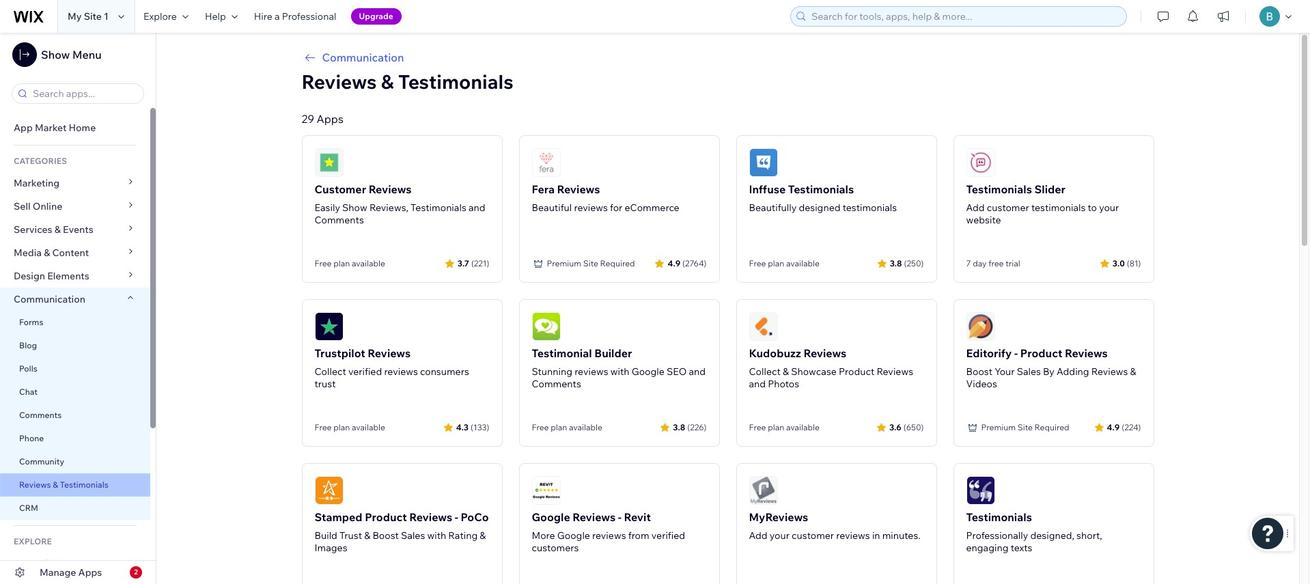 Task type: describe. For each thing, give the bounding box(es) containing it.
trustpilot reviews logo image
[[315, 312, 343, 341]]

media & content
[[14, 247, 89, 259]]

team picks
[[14, 558, 64, 570]]

more
[[532, 530, 555, 542]]

show menu
[[41, 48, 102, 61]]

free for inffuse testimonials
[[749, 258, 766, 269]]

slider
[[1035, 182, 1066, 196]]

app market home
[[14, 122, 96, 134]]

services
[[14, 223, 52, 236]]

product inside editorify ‑ product reviews boost your sales by adding reviews & videos
[[1021, 346, 1063, 360]]

elements
[[47, 270, 89, 282]]

free plan available for trustpilot
[[315, 422, 385, 432]]

plan for kudobuzz
[[768, 422, 785, 432]]

3.0 (81)
[[1113, 258, 1141, 268]]

29
[[302, 112, 314, 126]]

builder
[[595, 346, 632, 360]]

3.7 (221)
[[458, 258, 490, 268]]

reviews,
[[370, 202, 409, 214]]

reviews up adding
[[1065, 346, 1108, 360]]

myreviews logo image
[[749, 476, 778, 505]]

plan for customer
[[334, 258, 350, 269]]

google reviews - revit more google reviews from verified customers
[[532, 510, 685, 554]]

home
[[69, 122, 96, 134]]

kudobuzz reviews collect & showcase product reviews and photos
[[749, 346, 914, 390]]

market
[[35, 122, 67, 134]]

& right rating
[[480, 530, 486, 542]]

apps for 29 apps
[[317, 112, 344, 126]]

reviews inside stamped product reviews - poco build trust & boost sales with rating & images
[[409, 510, 452, 524]]

boost inside editorify ‑ product reviews boost your sales by adding reviews & videos
[[966, 366, 993, 378]]

customer
[[315, 182, 366, 196]]

customer for testimonials
[[987, 202, 1030, 214]]

site for editorify ‑ product reviews
[[1018, 422, 1033, 432]]

reviews & testimonials inside sidebar element
[[19, 480, 108, 490]]

1 horizontal spatial communication
[[322, 51, 404, 64]]

trust
[[315, 378, 336, 390]]

reviews up 29 apps
[[302, 70, 377, 94]]

revit
[[624, 510, 651, 524]]

help
[[205, 10, 226, 23]]

product inside stamped product reviews - poco build trust & boost sales with rating & images
[[365, 510, 407, 524]]

sell online link
[[0, 195, 150, 218]]

marketing link
[[0, 171, 150, 195]]

Search apps... field
[[29, 84, 139, 103]]

comments inside testimonial builder stunning reviews with google seo and comments
[[532, 378, 581, 390]]

testimonials inside testimonials slider add customer testimonials to your website
[[966, 182, 1032, 196]]

editorify ‑ product reviews boost your sales by adding reviews & videos
[[966, 346, 1137, 390]]

adding
[[1057, 366, 1090, 378]]

testimonials for testimonials
[[843, 202, 897, 214]]

online
[[33, 200, 62, 212]]

hire a professional
[[254, 10, 337, 23]]

editorify ‑ product reviews logo image
[[966, 312, 995, 341]]

customer reviews logo image
[[315, 148, 343, 177]]

reviews inside trustpilot reviews collect verified reviews consumers trust
[[368, 346, 411, 360]]

collect for kudobuzz reviews
[[749, 366, 781, 378]]

by
[[1043, 366, 1055, 378]]

customers
[[532, 542, 579, 554]]

free for customer reviews
[[315, 258, 332, 269]]

google for testimonial builder
[[632, 366, 665, 378]]

phone link
[[0, 427, 150, 450]]

marketing
[[14, 177, 60, 189]]

3.0
[[1113, 258, 1125, 268]]

design elements
[[14, 270, 89, 282]]

polls link
[[0, 357, 150, 381]]

customer for myreviews
[[792, 530, 834, 542]]

polls
[[19, 363, 37, 374]]

premium site required for product
[[981, 422, 1070, 432]]

& right trust
[[364, 530, 370, 542]]

verified inside trustpilot reviews collect verified reviews consumers trust
[[348, 366, 382, 378]]

testimonials inside "testimonials professionally designed, short, engaging texts"
[[966, 510, 1032, 524]]

4.9 (224)
[[1107, 422, 1141, 432]]

premium site required for beautiful
[[547, 258, 635, 269]]

apps for manage apps
[[78, 566, 102, 579]]

3.8 (226)
[[673, 422, 707, 432]]

ecommerce
[[625, 202, 680, 214]]

3.8 (250)
[[890, 258, 924, 268]]

29 apps
[[302, 112, 344, 126]]

sales inside stamped product reviews - poco build trust & boost sales with rating & images
[[401, 530, 425, 542]]

available for kudobuzz
[[786, 422, 820, 432]]

images
[[315, 542, 347, 554]]

professional
[[282, 10, 337, 23]]

testimonials professionally designed, short, engaging texts
[[966, 510, 1103, 554]]

blog
[[19, 340, 37, 351]]

my
[[68, 10, 82, 23]]

2
[[134, 568, 138, 577]]

short,
[[1077, 530, 1103, 542]]

blog link
[[0, 334, 150, 357]]

manage
[[40, 566, 76, 579]]

comments link
[[0, 404, 150, 427]]

minutes.
[[883, 530, 921, 542]]

4.9 for reviews
[[668, 258, 681, 268]]

4.3
[[456, 422, 469, 432]]

1 vertical spatial communication link
[[0, 288, 150, 311]]

forms link
[[0, 311, 150, 334]]

reviews inside customer reviews easily show reviews, testimonials and comments
[[369, 182, 412, 196]]

reviews inside "fera reviews beautiful reviews for ecommerce"
[[557, 182, 600, 196]]

media
[[14, 247, 42, 259]]

designed,
[[1031, 530, 1075, 542]]

premium for beautiful
[[547, 258, 582, 269]]

reviews inside google reviews - revit more google reviews from verified customers
[[592, 530, 626, 542]]

free plan available for testimonial
[[532, 422, 603, 432]]

testimonials inside customer reviews easily show reviews, testimonials and comments
[[411, 202, 467, 214]]

fera reviews beautiful reviews for ecommerce
[[532, 182, 680, 214]]

(133)
[[471, 422, 490, 432]]

kudobuzz
[[749, 346, 801, 360]]

explore
[[14, 536, 52, 547]]

free plan available for inffuse
[[749, 258, 820, 269]]

- inside google reviews - revit more google reviews from verified customers
[[618, 510, 622, 524]]

3.8 for testimonial builder
[[673, 422, 686, 432]]

reviews inside testimonial builder stunning reviews with google seo and comments
[[575, 366, 609, 378]]

categories
[[14, 156, 67, 166]]

testimonial builder stunning reviews with google seo and comments
[[532, 346, 706, 390]]

texts
[[1011, 542, 1033, 554]]

help button
[[197, 0, 246, 33]]

in
[[872, 530, 880, 542]]

menu
[[72, 48, 102, 61]]

myreviews add your customer reviews in minutes.
[[749, 510, 921, 542]]

& inside reviews & testimonials link
[[53, 480, 58, 490]]

testimonials inside "inffuse testimonials beautifully designed testimonials"
[[788, 182, 854, 196]]

hire
[[254, 10, 272, 23]]

reviews inside google reviews - revit more google reviews from verified customers
[[573, 510, 616, 524]]

reviews right adding
[[1092, 366, 1128, 378]]

reviews inside trustpilot reviews collect verified reviews consumers trust
[[384, 366, 418, 378]]

stamped product reviews - poco logo image
[[315, 476, 343, 505]]

videos
[[966, 378, 997, 390]]

& down upgrade button
[[381, 70, 394, 94]]

community link
[[0, 450, 150, 473]]

plan for trustpilot
[[334, 422, 350, 432]]

4.9 (2764)
[[668, 258, 707, 268]]

free for kudobuzz reviews
[[749, 422, 766, 432]]

available for trustpilot
[[352, 422, 385, 432]]

4.3 (133)
[[456, 422, 490, 432]]



Task type: locate. For each thing, give the bounding box(es) containing it.
& inside kudobuzz reviews collect & showcase product reviews and photos
[[783, 366, 789, 378]]

& down kudobuzz
[[783, 366, 789, 378]]

trustpilot
[[315, 346, 365, 360]]

0 vertical spatial verified
[[348, 366, 382, 378]]

3.7
[[458, 258, 469, 268]]

1
[[104, 10, 109, 23]]

4.9 left (224) at the bottom right
[[1107, 422, 1120, 432]]

0 vertical spatial 3.8
[[890, 258, 902, 268]]

0 horizontal spatial customer
[[792, 530, 834, 542]]

2 vertical spatial product
[[365, 510, 407, 524]]

premium down videos
[[981, 422, 1016, 432]]

customer down "myreviews"
[[792, 530, 834, 542]]

and for kudobuzz
[[749, 378, 766, 390]]

show inside customer reviews easily show reviews, testimonials and comments
[[342, 202, 367, 214]]

reviews up beautiful
[[557, 182, 600, 196]]

your inside myreviews add your customer reviews in minutes.
[[770, 530, 790, 542]]

communication down upgrade button
[[322, 51, 404, 64]]

google for google reviews - revit
[[557, 530, 590, 542]]

available down trustpilot reviews collect verified reviews consumers trust on the left bottom of the page
[[352, 422, 385, 432]]

4.9 left (2764)
[[668, 258, 681, 268]]

upgrade button
[[351, 8, 402, 25]]

0 horizontal spatial with
[[427, 530, 446, 542]]

reviews up the 3.6
[[877, 366, 914, 378]]

customer inside testimonials slider add customer testimonials to your website
[[987, 202, 1030, 214]]

0 horizontal spatial your
[[770, 530, 790, 542]]

sidebar element
[[0, 33, 156, 584]]

1 horizontal spatial show
[[342, 202, 367, 214]]

plan down beautifully on the top of the page
[[768, 258, 785, 269]]

and inside customer reviews easily show reviews, testimonials and comments
[[469, 202, 486, 214]]

verified right from
[[652, 530, 685, 542]]

apps right manage at the left of page
[[78, 566, 102, 579]]

poco
[[461, 510, 489, 524]]

with inside stamped product reviews - poco build trust & boost sales with rating & images
[[427, 530, 446, 542]]

2 - from the left
[[618, 510, 622, 524]]

& inside media & content link
[[44, 247, 50, 259]]

trustpilot reviews collect verified reviews consumers trust
[[315, 346, 469, 390]]

0 horizontal spatial reviews & testimonials
[[19, 480, 108, 490]]

show down 'customer'
[[342, 202, 367, 214]]

1 horizontal spatial apps
[[317, 112, 344, 126]]

google up the more
[[532, 510, 570, 524]]

comments down 'customer'
[[315, 214, 364, 226]]

reviews left from
[[592, 530, 626, 542]]

services & events link
[[0, 218, 150, 241]]

1 vertical spatial premium
[[981, 422, 1016, 432]]

1 horizontal spatial collect
[[749, 366, 781, 378]]

reviews up "crm"
[[19, 480, 51, 490]]

free down the trust
[[315, 422, 332, 432]]

boost
[[966, 366, 993, 378], [373, 530, 399, 542]]

1 vertical spatial site
[[583, 258, 598, 269]]

1 horizontal spatial with
[[611, 366, 630, 378]]

0 horizontal spatial required
[[600, 258, 635, 269]]

1 horizontal spatial required
[[1035, 422, 1070, 432]]

add inside myreviews add your customer reviews in minutes.
[[749, 530, 768, 542]]

1 vertical spatial boost
[[373, 530, 399, 542]]

rating
[[448, 530, 478, 542]]

google left the seo on the bottom right of the page
[[632, 366, 665, 378]]

1 horizontal spatial customer
[[987, 202, 1030, 214]]

site down editorify ‑ product reviews boost your sales by adding reviews & videos
[[1018, 422, 1033, 432]]

& inside editorify ‑ product reviews boost your sales by adding reviews & videos
[[1130, 366, 1137, 378]]

trial
[[1006, 258, 1021, 269]]

- left revit
[[618, 510, 622, 524]]

and for testimonial
[[689, 366, 706, 378]]

your inside testimonials slider add customer testimonials to your website
[[1099, 202, 1119, 214]]

- inside stamped product reviews - poco build trust & boost sales with rating & images
[[455, 510, 458, 524]]

photos
[[768, 378, 799, 390]]

1 vertical spatial google
[[532, 510, 570, 524]]

testimonials slider logo image
[[966, 148, 995, 177]]

professionally
[[966, 530, 1029, 542]]

free plan available for customer
[[315, 258, 385, 269]]

1 vertical spatial 3.8
[[673, 422, 686, 432]]

plan down stunning on the left of the page
[[551, 422, 567, 432]]

3.8 for inffuse testimonials
[[890, 258, 902, 268]]

(224)
[[1122, 422, 1141, 432]]

testimonials right the designed
[[843, 202, 897, 214]]

1 collect from the left
[[315, 366, 346, 378]]

0 horizontal spatial and
[[469, 202, 486, 214]]

reviews down builder
[[575, 366, 609, 378]]

fera
[[532, 182, 555, 196]]

collect inside trustpilot reviews collect verified reviews consumers trust
[[315, 366, 346, 378]]

0 vertical spatial your
[[1099, 202, 1119, 214]]

product right showcase
[[839, 366, 875, 378]]

0 horizontal spatial 3.8
[[673, 422, 686, 432]]

2 collect from the left
[[749, 366, 781, 378]]

chat
[[19, 387, 38, 397]]

add down "myreviews"
[[749, 530, 768, 542]]

free plan available
[[315, 258, 385, 269], [749, 258, 820, 269], [315, 422, 385, 432], [532, 422, 603, 432], [749, 422, 820, 432]]

available down the designed
[[786, 258, 820, 269]]

& up (224) at the bottom right
[[1130, 366, 1137, 378]]

‑
[[1015, 346, 1018, 360]]

0 horizontal spatial apps
[[78, 566, 102, 579]]

0 vertical spatial 4.9
[[668, 258, 681, 268]]

reviews left for
[[574, 202, 608, 214]]

engaging
[[966, 542, 1009, 554]]

available for testimonial
[[569, 422, 603, 432]]

plan down photos
[[768, 422, 785, 432]]

boost down editorify
[[966, 366, 993, 378]]

free
[[315, 258, 332, 269], [749, 258, 766, 269], [315, 422, 332, 432], [532, 422, 549, 432], [749, 422, 766, 432]]

plan down easily
[[334, 258, 350, 269]]

0 horizontal spatial 4.9
[[668, 258, 681, 268]]

comments inside sidebar element
[[19, 410, 62, 420]]

0 vertical spatial google
[[632, 366, 665, 378]]

&
[[381, 70, 394, 94], [54, 223, 61, 236], [44, 247, 50, 259], [783, 366, 789, 378], [1130, 366, 1137, 378], [53, 480, 58, 490], [364, 530, 370, 542], [480, 530, 486, 542]]

1 horizontal spatial site
[[583, 258, 598, 269]]

testimonials inside testimonials slider add customer testimonials to your website
[[1032, 202, 1086, 214]]

community
[[19, 456, 64, 467]]

and right the seo on the bottom right of the page
[[689, 366, 706, 378]]

1 vertical spatial verified
[[652, 530, 685, 542]]

your
[[1099, 202, 1119, 214], [770, 530, 790, 542]]

free plan available down beautifully on the top of the page
[[749, 258, 820, 269]]

0 horizontal spatial boost
[[373, 530, 399, 542]]

and left photos
[[749, 378, 766, 390]]

1 vertical spatial product
[[839, 366, 875, 378]]

1 horizontal spatial add
[[966, 202, 985, 214]]

reviews up the reviews,
[[369, 182, 412, 196]]

free plan available for kudobuzz
[[749, 422, 820, 432]]

7 day free trial
[[966, 258, 1021, 269]]

1 horizontal spatial your
[[1099, 202, 1119, 214]]

apps right "29"
[[317, 112, 344, 126]]

google inside testimonial builder stunning reviews with google seo and comments
[[632, 366, 665, 378]]

0 vertical spatial site
[[84, 10, 102, 23]]

available down stunning on the left of the page
[[569, 422, 603, 432]]

1 horizontal spatial 4.9
[[1107, 422, 1120, 432]]

3.8 left (250)
[[890, 258, 902, 268]]

customer reviews easily show reviews, testimonials and comments
[[315, 182, 486, 226]]

forms
[[19, 317, 43, 327]]

content
[[52, 247, 89, 259]]

free for trustpilot reviews
[[315, 422, 332, 432]]

0 horizontal spatial testimonials
[[843, 202, 897, 214]]

1 horizontal spatial sales
[[1017, 366, 1041, 378]]

free down easily
[[315, 258, 332, 269]]

and inside kudobuzz reviews collect & showcase product reviews and photos
[[749, 378, 766, 390]]

apps inside sidebar element
[[78, 566, 102, 579]]

1 vertical spatial communication
[[14, 293, 88, 305]]

available down the reviews,
[[352, 258, 385, 269]]

0 horizontal spatial site
[[84, 10, 102, 23]]

- left the poco
[[455, 510, 458, 524]]

1 vertical spatial with
[[427, 530, 446, 542]]

google reviews - revit logo image
[[532, 476, 561, 505]]

2 testimonials from the left
[[1032, 202, 1086, 214]]

free plan available down easily
[[315, 258, 385, 269]]

(221)
[[471, 258, 490, 268]]

2 vertical spatial google
[[557, 530, 590, 542]]

1 vertical spatial add
[[749, 530, 768, 542]]

required for reviews
[[1035, 422, 1070, 432]]

2 horizontal spatial site
[[1018, 422, 1033, 432]]

fera reviews logo image
[[532, 148, 561, 177]]

phone
[[19, 433, 44, 443]]

google right the more
[[557, 530, 590, 542]]

show
[[41, 48, 70, 61], [342, 202, 367, 214]]

sales left by
[[1017, 366, 1041, 378]]

free plan available down photos
[[749, 422, 820, 432]]

show menu button
[[12, 42, 102, 67]]

0 vertical spatial communication link
[[302, 49, 1154, 66]]

2 horizontal spatial and
[[749, 378, 766, 390]]

0 vertical spatial required
[[600, 258, 635, 269]]

sell
[[14, 200, 31, 212]]

collect for trustpilot reviews
[[315, 366, 346, 378]]

0 vertical spatial premium site required
[[547, 258, 635, 269]]

0 vertical spatial premium
[[547, 258, 582, 269]]

1 horizontal spatial boost
[[966, 366, 993, 378]]

1 horizontal spatial and
[[689, 366, 706, 378]]

1 horizontal spatial -
[[618, 510, 622, 524]]

customer down testimonials slider logo
[[987, 202, 1030, 214]]

build
[[315, 530, 337, 542]]

stamped product reviews - poco build trust & boost sales with rating & images
[[315, 510, 489, 554]]

product right 'stamped' at left
[[365, 510, 407, 524]]

4.9
[[668, 258, 681, 268], [1107, 422, 1120, 432]]

testimonials for slider
[[1032, 202, 1086, 214]]

premium site required down for
[[547, 258, 635, 269]]

your right to
[[1099, 202, 1119, 214]]

3.6
[[890, 422, 902, 432]]

product
[[1021, 346, 1063, 360], [839, 366, 875, 378], [365, 510, 407, 524]]

0 vertical spatial sales
[[1017, 366, 1041, 378]]

1 horizontal spatial reviews & testimonials
[[302, 70, 514, 94]]

4.9 for reviews
[[1107, 422, 1120, 432]]

with inside testimonial builder stunning reviews with google seo and comments
[[611, 366, 630, 378]]

1 vertical spatial customer
[[792, 530, 834, 542]]

7
[[966, 258, 971, 269]]

0 horizontal spatial -
[[455, 510, 458, 524]]

from
[[628, 530, 650, 542]]

website
[[966, 214, 1001, 226]]

with down builder
[[611, 366, 630, 378]]

premium for product
[[981, 422, 1016, 432]]

comments inside customer reviews easily show reviews, testimonials and comments
[[315, 214, 364, 226]]

a
[[275, 10, 280, 23]]

0 horizontal spatial communication
[[14, 293, 88, 305]]

0 horizontal spatial collect
[[315, 366, 346, 378]]

your
[[995, 366, 1015, 378]]

media & content link
[[0, 241, 150, 264]]

show inside button
[[41, 48, 70, 61]]

reviews right trustpilot
[[368, 346, 411, 360]]

reviews left 'consumers'
[[384, 366, 418, 378]]

1 vertical spatial required
[[1035, 422, 1070, 432]]

verified inside google reviews - revit more google reviews from verified customers
[[652, 530, 685, 542]]

team
[[14, 558, 38, 570]]

inffuse testimonials beautifully designed testimonials
[[749, 182, 897, 214]]

1 vertical spatial sales
[[401, 530, 425, 542]]

free plan available down the trust
[[315, 422, 385, 432]]

1 vertical spatial premium site required
[[981, 422, 1070, 432]]

and up the (221)
[[469, 202, 486, 214]]

upgrade
[[359, 11, 393, 21]]

available down photos
[[786, 422, 820, 432]]

hire a professional link
[[246, 0, 345, 33]]

1 horizontal spatial testimonials
[[1032, 202, 1086, 214]]

communication inside sidebar element
[[14, 293, 88, 305]]

reviews & testimonials link
[[0, 473, 150, 497]]

testimonials inside "inffuse testimonials beautifully designed testimonials"
[[843, 202, 897, 214]]

reviews inside sidebar element
[[19, 480, 51, 490]]

show left menu
[[41, 48, 70, 61]]

design elements link
[[0, 264, 150, 288]]

1 vertical spatial reviews & testimonials
[[19, 480, 108, 490]]

1 vertical spatial 4.9
[[1107, 422, 1120, 432]]

testimonials
[[398, 70, 514, 94], [788, 182, 854, 196], [966, 182, 1032, 196], [411, 202, 467, 214], [60, 480, 108, 490], [966, 510, 1032, 524]]

free right (226)
[[749, 422, 766, 432]]

1 horizontal spatial communication link
[[302, 49, 1154, 66]]

inffuse
[[749, 182, 786, 196]]

1 horizontal spatial 3.8
[[890, 258, 902, 268]]

required down by
[[1035, 422, 1070, 432]]

plan for testimonial
[[551, 422, 567, 432]]

free for testimonial builder
[[532, 422, 549, 432]]

sell online
[[14, 200, 62, 212]]

0 horizontal spatial product
[[365, 510, 407, 524]]

reviews left revit
[[573, 510, 616, 524]]

1 - from the left
[[455, 510, 458, 524]]

testimonial builder logo image
[[532, 312, 561, 341]]

0 horizontal spatial communication link
[[0, 288, 150, 311]]

collect inside kudobuzz reviews collect & showcase product reviews and photos
[[749, 366, 781, 378]]

0 vertical spatial show
[[41, 48, 70, 61]]

free down beautifully on the top of the page
[[749, 258, 766, 269]]

day
[[973, 258, 987, 269]]

beautiful
[[532, 202, 572, 214]]

required for reviews
[[600, 258, 635, 269]]

reviews
[[302, 70, 377, 94], [369, 182, 412, 196], [557, 182, 600, 196], [368, 346, 411, 360], [804, 346, 847, 360], [1065, 346, 1108, 360], [877, 366, 914, 378], [1092, 366, 1128, 378], [19, 480, 51, 490], [409, 510, 452, 524], [573, 510, 616, 524]]

reviews up rating
[[409, 510, 452, 524]]

testimonials logo image
[[966, 476, 995, 505]]

0 horizontal spatial sales
[[401, 530, 425, 542]]

apps
[[317, 112, 344, 126], [78, 566, 102, 579]]

and inside testimonial builder stunning reviews with google seo and comments
[[689, 366, 706, 378]]

collect down trustpilot
[[315, 366, 346, 378]]

sales left rating
[[401, 530, 425, 542]]

communication down design elements
[[14, 293, 88, 305]]

& right media
[[44, 247, 50, 259]]

verified down trustpilot
[[348, 366, 382, 378]]

for
[[610, 202, 623, 214]]

manage apps
[[40, 566, 102, 579]]

available for inffuse
[[786, 258, 820, 269]]

0 vertical spatial communication
[[322, 51, 404, 64]]

site left 1
[[84, 10, 102, 23]]

editorify
[[966, 346, 1012, 360]]

0 vertical spatial comments
[[315, 214, 364, 226]]

kudobuzz reviews logo image
[[749, 312, 778, 341]]

boost right trust
[[373, 530, 399, 542]]

site down "fera reviews beautiful reviews for ecommerce"
[[583, 258, 598, 269]]

0 vertical spatial reviews & testimonials
[[302, 70, 514, 94]]

0 horizontal spatial verified
[[348, 366, 382, 378]]

customer inside myreviews add your customer reviews in minutes.
[[792, 530, 834, 542]]

product inside kudobuzz reviews collect & showcase product reviews and photos
[[839, 366, 875, 378]]

0 vertical spatial apps
[[317, 112, 344, 126]]

0 horizontal spatial premium site required
[[547, 258, 635, 269]]

collect down kudobuzz
[[749, 366, 781, 378]]

Search for tools, apps, help & more... field
[[808, 7, 1123, 26]]

product up by
[[1021, 346, 1063, 360]]

inffuse testimonials logo image
[[749, 148, 778, 177]]

plan for inffuse
[[768, 258, 785, 269]]

comments down the testimonial
[[532, 378, 581, 390]]

chat link
[[0, 381, 150, 404]]

0 horizontal spatial add
[[749, 530, 768, 542]]

reviews left in
[[836, 530, 870, 542]]

beautifully
[[749, 202, 797, 214]]

1 horizontal spatial verified
[[652, 530, 685, 542]]

& left events
[[54, 223, 61, 236]]

2 vertical spatial site
[[1018, 422, 1033, 432]]

site
[[84, 10, 102, 23], [583, 258, 598, 269], [1018, 422, 1033, 432]]

1 vertical spatial comments
[[532, 378, 581, 390]]

site for fera reviews
[[583, 258, 598, 269]]

1 testimonials from the left
[[843, 202, 897, 214]]

& inside services & events link
[[54, 223, 61, 236]]

1 horizontal spatial premium
[[981, 422, 1016, 432]]

3.8 left (226)
[[673, 422, 686, 432]]

0 vertical spatial add
[[966, 202, 985, 214]]

plan down the trust
[[334, 422, 350, 432]]

stunning
[[532, 366, 573, 378]]

testimonials slider add customer testimonials to your website
[[966, 182, 1119, 226]]

reviews inside "fera reviews beautiful reviews for ecommerce"
[[574, 202, 608, 214]]

2 vertical spatial comments
[[19, 410, 62, 420]]

add down testimonials slider logo
[[966, 202, 985, 214]]

0 vertical spatial boost
[[966, 366, 993, 378]]

sales inside editorify ‑ product reviews boost your sales by adding reviews & videos
[[1017, 366, 1041, 378]]

with left rating
[[427, 530, 446, 542]]

testimonial
[[532, 346, 592, 360]]

premium site required down the your at the right bottom
[[981, 422, 1070, 432]]

designed
[[799, 202, 841, 214]]

2 horizontal spatial product
[[1021, 346, 1063, 360]]

0 vertical spatial customer
[[987, 202, 1030, 214]]

testimonials down slider
[[1032, 202, 1086, 214]]

1 vertical spatial show
[[342, 202, 367, 214]]

& down community
[[53, 480, 58, 490]]

add inside testimonials slider add customer testimonials to your website
[[966, 202, 985, 214]]

my site 1
[[68, 10, 109, 23]]

0 vertical spatial product
[[1021, 346, 1063, 360]]

0 horizontal spatial premium
[[547, 258, 582, 269]]

available for customer
[[352, 258, 385, 269]]

boost inside stamped product reviews - poco build trust & boost sales with rating & images
[[373, 530, 399, 542]]

stamped
[[315, 510, 362, 524]]

required down for
[[600, 258, 635, 269]]

1 vertical spatial apps
[[78, 566, 102, 579]]

testimonials inside sidebar element
[[60, 480, 108, 490]]

free down stunning on the left of the page
[[532, 422, 549, 432]]

premium down beautiful
[[547, 258, 582, 269]]

0 horizontal spatial show
[[41, 48, 70, 61]]

1 horizontal spatial product
[[839, 366, 875, 378]]

(2764)
[[683, 258, 707, 268]]

your down "myreviews"
[[770, 530, 790, 542]]

free plan available down stunning on the left of the page
[[532, 422, 603, 432]]

explore
[[143, 10, 177, 23]]

0 vertical spatial with
[[611, 366, 630, 378]]

0 horizontal spatial comments
[[19, 410, 62, 420]]

to
[[1088, 202, 1097, 214]]

1 horizontal spatial comments
[[315, 214, 364, 226]]

1 vertical spatial your
[[770, 530, 790, 542]]

reviews inside myreviews add your customer reviews in minutes.
[[836, 530, 870, 542]]

testimonials
[[843, 202, 897, 214], [1032, 202, 1086, 214]]

2 horizontal spatial comments
[[532, 378, 581, 390]]

1 horizontal spatial premium site required
[[981, 422, 1070, 432]]

reviews up showcase
[[804, 346, 847, 360]]

comments up phone
[[19, 410, 62, 420]]



Task type: vqa. For each thing, say whether or not it's contained in the screenshot.
the bottommost customer
yes



